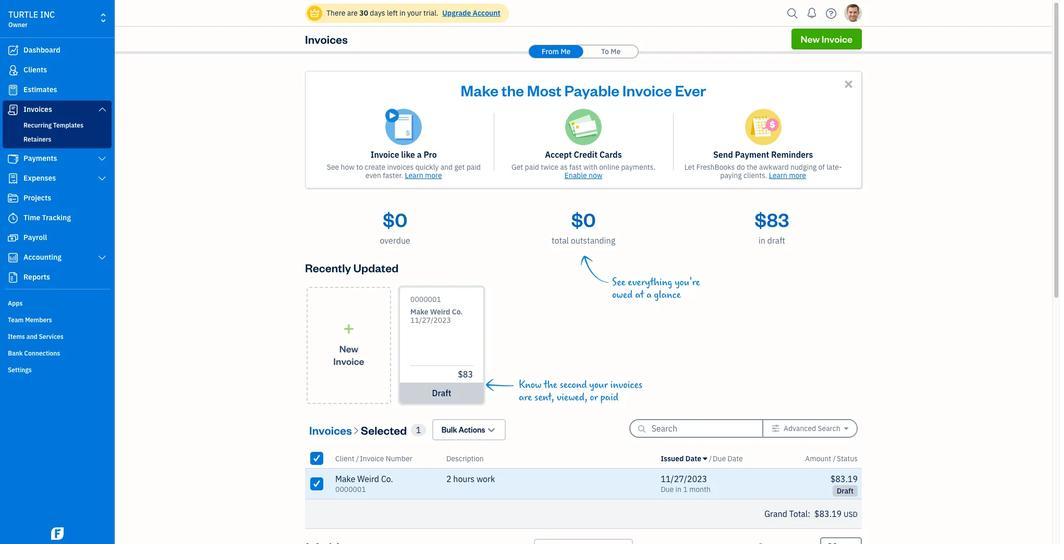 Task type: locate. For each thing, give the bounding box(es) containing it.
as
[[560, 163, 568, 172]]

0 horizontal spatial weird
[[357, 474, 379, 485]]

learn right faster.
[[405, 171, 423, 180]]

0 horizontal spatial and
[[26, 333, 37, 341]]

chevron large down image down retainers link
[[97, 155, 107, 163]]

0 vertical spatial new
[[801, 33, 820, 45]]

the right 'do'
[[747, 163, 757, 172]]

1 learn from the left
[[405, 171, 423, 180]]

1 horizontal spatial new invoice
[[801, 33, 853, 45]]

1 me from the left
[[561, 47, 571, 56]]

$0 inside $0 overdue
[[383, 208, 407, 232]]

chevron large down image inside payments link
[[97, 155, 107, 163]]

0 vertical spatial caretdown image
[[844, 425, 848, 433]]

1 learn more from the left
[[405, 171, 442, 180]]

0 horizontal spatial new invoice
[[333, 343, 364, 367]]

invoices down there
[[305, 32, 348, 46]]

invoices inside the know the second your invoices are sent, viewed, or paid
[[610, 380, 642, 392]]

1 vertical spatial due
[[661, 485, 674, 495]]

send
[[713, 150, 733, 160]]

new invoice down plus image
[[333, 343, 364, 367]]

0 vertical spatial due
[[713, 454, 726, 464]]

new down plus image
[[339, 343, 358, 355]]

accept
[[545, 150, 572, 160]]

0 horizontal spatial more
[[425, 171, 442, 180]]

1 vertical spatial see
[[612, 277, 625, 289]]

$83.19 right :
[[814, 509, 842, 520]]

new down notifications image
[[801, 33, 820, 45]]

0000001 inside make weird co. 0000001
[[335, 485, 366, 495]]

payment image
[[7, 154, 19, 164]]

0 vertical spatial $83
[[755, 208, 789, 232]]

1 horizontal spatial draft
[[767, 236, 785, 246]]

1 vertical spatial weird
[[357, 474, 379, 485]]

1 vertical spatial new
[[339, 343, 358, 355]]

and left "get"
[[440, 163, 453, 172]]

and inside items and services link
[[26, 333, 37, 341]]

your
[[407, 8, 422, 18], [589, 380, 608, 392]]

see how to create invoices quickly and get paid even faster.
[[327, 163, 481, 180]]

1 chevron large down image from the top
[[97, 105, 107, 114]]

your inside the know the second your invoices are sent, viewed, or paid
[[589, 380, 608, 392]]

1 vertical spatial are
[[519, 392, 532, 404]]

co. inside 0000001 make weird co. 11/27/2023
[[452, 308, 463, 317]]

2 date from the left
[[728, 454, 743, 464]]

$0 for $0 total outstanding
[[571, 208, 596, 232]]

1 vertical spatial invoices
[[23, 105, 52, 114]]

get
[[454, 163, 465, 172]]

payroll link
[[3, 229, 112, 248]]

$83.19 down "status" on the bottom of the page
[[830, 474, 858, 485]]

/ left the status 'link'
[[833, 454, 836, 464]]

0 horizontal spatial caretdown image
[[703, 455, 707, 463]]

bulk actions button
[[432, 420, 506, 441]]

notifications image
[[804, 3, 820, 23]]

0 vertical spatial the
[[502, 80, 524, 100]]

paid right or
[[600, 392, 618, 404]]

2 me from the left
[[611, 47, 621, 56]]

see everything you're owed at a glance
[[612, 277, 700, 301]]

2 vertical spatial invoices
[[309, 423, 352, 438]]

me for from me
[[561, 47, 571, 56]]

0 vertical spatial new invoice
[[801, 33, 853, 45]]

0 vertical spatial are
[[347, 8, 358, 18]]

1 $0 from the left
[[383, 208, 407, 232]]

invoice down go to help image
[[822, 33, 853, 45]]

0 horizontal spatial a
[[417, 150, 422, 160]]

invoices up check icon
[[309, 423, 352, 438]]

1 vertical spatial chevron large down image
[[97, 155, 107, 163]]

2 horizontal spatial make
[[461, 80, 499, 100]]

projects link
[[3, 189, 112, 208]]

0 horizontal spatial make
[[335, 474, 355, 485]]

0 horizontal spatial /
[[356, 454, 359, 464]]

0 horizontal spatial in
[[400, 8, 405, 18]]

draft inside $83.19 draft
[[837, 487, 854, 496]]

invoice down plus image
[[333, 355, 364, 367]]

reports
[[23, 273, 50, 282]]

see left how
[[327, 163, 339, 172]]

due down issued
[[661, 485, 674, 495]]

you're
[[675, 277, 700, 289]]

your left trial.
[[407, 8, 422, 18]]

1 vertical spatial 0000001
[[335, 485, 366, 495]]

0 vertical spatial and
[[440, 163, 453, 172]]

1 left bulk
[[416, 425, 421, 436]]

the for make the most payable invoice ever
[[502, 80, 524, 100]]

1 horizontal spatial 0000001
[[410, 295, 441, 305]]

1 horizontal spatial 1
[[683, 485, 688, 495]]

do
[[737, 163, 745, 172]]

2 $0 from the left
[[571, 208, 596, 232]]

know
[[519, 380, 541, 392]]

second
[[560, 380, 587, 392]]

everything
[[628, 277, 672, 289]]

$0
[[383, 208, 407, 232], [571, 208, 596, 232]]

0 horizontal spatial new invoice link
[[307, 287, 391, 405]]

see
[[327, 163, 339, 172], [612, 277, 625, 289]]

Search text field
[[651, 421, 745, 437]]

$0 up the overdue
[[383, 208, 407, 232]]

1 left month
[[683, 485, 688, 495]]

timer image
[[7, 213, 19, 224]]

chevron large down image up recurring templates link at the top of the page
[[97, 105, 107, 114]]

caretdown image inside issued date 'link'
[[703, 455, 707, 463]]

1 horizontal spatial new invoice link
[[791, 29, 862, 50]]

invoices for even
[[387, 163, 414, 172]]

1 vertical spatial and
[[26, 333, 37, 341]]

the left most
[[502, 80, 524, 100]]

chevron large down image inside expenses link
[[97, 175, 107, 183]]

see inside see everything you're owed at a glance
[[612, 277, 625, 289]]

2 vertical spatial draft
[[837, 487, 854, 496]]

invoices link
[[3, 101, 112, 119]]

more down pro
[[425, 171, 442, 180]]

team
[[8, 317, 24, 324]]

0000001 make weird co. 11/27/2023
[[410, 295, 463, 325]]

1 vertical spatial $83.19
[[814, 509, 842, 520]]

/ left due date
[[709, 454, 712, 464]]

$0 overdue
[[380, 208, 410, 246]]

work
[[477, 474, 495, 485]]

me right the from
[[561, 47, 571, 56]]

caretdown image
[[844, 425, 848, 433], [703, 455, 707, 463]]

3 chevron large down image from the top
[[97, 175, 107, 183]]

0 horizontal spatial invoices
[[387, 163, 414, 172]]

0 vertical spatial $83.19
[[830, 474, 858, 485]]

2 hours work
[[446, 474, 495, 485]]

me right to
[[611, 47, 621, 56]]

new invoice link for know the second your invoices are sent, viewed, or paid
[[307, 287, 391, 405]]

0 vertical spatial in
[[400, 8, 405, 18]]

amount / status
[[805, 454, 858, 464]]

0 vertical spatial draft
[[767, 236, 785, 246]]

estimates
[[23, 85, 57, 94]]

learn right clients.
[[769, 171, 787, 180]]

0 vertical spatial 11/27/2023
[[410, 316, 451, 325]]

$83 for $83
[[458, 370, 473, 380]]

invoices up recurring
[[23, 105, 52, 114]]

trial.
[[423, 8, 438, 18]]

1 date from the left
[[685, 454, 701, 464]]

1 vertical spatial draft
[[432, 388, 451, 399]]

0 vertical spatial see
[[327, 163, 339, 172]]

1 vertical spatial caretdown image
[[703, 455, 707, 463]]

and inside see how to create invoices quickly and get paid even faster.
[[440, 163, 453, 172]]

1 vertical spatial $83
[[458, 370, 473, 380]]

1 horizontal spatial $0
[[571, 208, 596, 232]]

chevron large down image
[[97, 254, 107, 262]]

learn more for reminders
[[769, 171, 806, 180]]

1 horizontal spatial co.
[[452, 308, 463, 317]]

1 horizontal spatial the
[[544, 380, 557, 392]]

invoices inside see how to create invoices quickly and get paid even faster.
[[387, 163, 414, 172]]

0 vertical spatial co.
[[452, 308, 463, 317]]

invoice right client link
[[360, 454, 384, 464]]

2 learn from the left
[[769, 171, 787, 180]]

0 horizontal spatial new
[[339, 343, 358, 355]]

1 vertical spatial a
[[646, 289, 652, 301]]

paid inside "accept credit cards get paid twice as fast with online payments. enable now"
[[525, 163, 539, 172]]

with
[[583, 163, 597, 172]]

chevron large down image
[[97, 105, 107, 114], [97, 155, 107, 163], [97, 175, 107, 183]]

$83
[[755, 208, 789, 232], [458, 370, 473, 380]]

new invoice link
[[791, 29, 862, 50], [307, 287, 391, 405]]

make
[[461, 80, 499, 100], [410, 308, 428, 317], [335, 474, 355, 485]]

1 horizontal spatial in
[[675, 485, 681, 495]]

1 vertical spatial your
[[589, 380, 608, 392]]

0 horizontal spatial co.
[[381, 474, 393, 485]]

new
[[801, 33, 820, 45], [339, 343, 358, 355]]

new invoice down go to help image
[[801, 33, 853, 45]]

see up 'owed'
[[612, 277, 625, 289]]

accept credit cards get paid twice as fast with online payments. enable now
[[511, 150, 655, 180]]

2 learn more from the left
[[769, 171, 806, 180]]

1 horizontal spatial new
[[801, 33, 820, 45]]

services
[[39, 333, 63, 341]]

1 horizontal spatial learn more
[[769, 171, 806, 180]]

2 chevron large down image from the top
[[97, 155, 107, 163]]

0 horizontal spatial 0000001
[[335, 485, 366, 495]]

$0 inside $0 total outstanding
[[571, 208, 596, 232]]

0 horizontal spatial 1
[[416, 425, 421, 436]]

learn for a
[[405, 171, 423, 180]]

1 vertical spatial make
[[410, 308, 428, 317]]

weird inside make weird co. 0000001
[[357, 474, 379, 485]]

date down search text box
[[728, 454, 743, 464]]

learn more down reminders
[[769, 171, 806, 180]]

advanced
[[784, 424, 816, 434]]

a left pro
[[417, 150, 422, 160]]

chevron large down image inside invoices link
[[97, 105, 107, 114]]

a right at
[[646, 289, 652, 301]]

caretdown image left due date link
[[703, 455, 707, 463]]

selected
[[361, 423, 407, 438]]

see inside see how to create invoices quickly and get paid even faster.
[[327, 163, 339, 172]]

0 vertical spatial invoices
[[387, 163, 414, 172]]

2 horizontal spatial the
[[747, 163, 757, 172]]

0 horizontal spatial me
[[561, 47, 571, 56]]

/ for amount
[[833, 454, 836, 464]]

invoice
[[822, 33, 853, 45], [622, 80, 672, 100], [371, 150, 399, 160], [333, 355, 364, 367], [360, 454, 384, 464]]

0 horizontal spatial the
[[502, 80, 524, 100]]

the inside the know the second your invoices are sent, viewed, or paid
[[544, 380, 557, 392]]

1 horizontal spatial are
[[519, 392, 532, 404]]

0 horizontal spatial learn more
[[405, 171, 442, 180]]

estimate image
[[7, 85, 19, 95]]

1 horizontal spatial invoices
[[610, 380, 642, 392]]

and right items
[[26, 333, 37, 341]]

more for send payment reminders
[[789, 171, 806, 180]]

owner
[[8, 21, 28, 29]]

paid right "get"
[[467, 163, 481, 172]]

grand
[[764, 509, 787, 520]]

0 horizontal spatial $83
[[458, 370, 473, 380]]

11/27/2023 inside 0000001 make weird co. 11/27/2023
[[410, 316, 451, 325]]

more
[[425, 171, 442, 180], [789, 171, 806, 180]]

1 horizontal spatial me
[[611, 47, 621, 56]]

see for see everything you're owed at a glance
[[612, 277, 625, 289]]

client image
[[7, 65, 19, 76]]

see for see how to create invoices quickly and get paid even faster.
[[327, 163, 339, 172]]

make inside make weird co. 0000001
[[335, 474, 355, 485]]

cards
[[599, 150, 622, 160]]

1 horizontal spatial /
[[709, 454, 712, 464]]

1 horizontal spatial weird
[[430, 308, 450, 317]]

recurring templates link
[[5, 119, 109, 132]]

1 vertical spatial invoices
[[610, 380, 642, 392]]

3 / from the left
[[833, 454, 836, 464]]

the up sent,
[[544, 380, 557, 392]]

learn
[[405, 171, 423, 180], [769, 171, 787, 180]]

are left 30
[[347, 8, 358, 18]]

2 more from the left
[[789, 171, 806, 180]]

0 horizontal spatial draft
[[432, 388, 451, 399]]

due inside "11/27/2023 due in 1 month"
[[661, 485, 674, 495]]

0000001 inside 0000001 make weird co. 11/27/2023
[[410, 295, 441, 305]]

1 vertical spatial new invoice link
[[307, 287, 391, 405]]

accounting link
[[3, 249, 112, 267]]

paid right get
[[525, 163, 539, 172]]

learn more for a
[[405, 171, 442, 180]]

plus image
[[343, 324, 355, 334]]

0 horizontal spatial learn
[[405, 171, 423, 180]]

and
[[440, 163, 453, 172], [26, 333, 37, 341]]

1 vertical spatial 11/27/2023
[[661, 474, 707, 485]]

description
[[446, 454, 484, 464]]

advanced search button
[[763, 421, 857, 437]]

1 horizontal spatial paid
[[525, 163, 539, 172]]

tracking
[[42, 213, 71, 223]]

due right issued date 'link'
[[713, 454, 726, 464]]

are down know
[[519, 392, 532, 404]]

1 horizontal spatial more
[[789, 171, 806, 180]]

0 vertical spatial your
[[407, 8, 422, 18]]

1 vertical spatial new invoice
[[333, 343, 364, 367]]

learn more down pro
[[405, 171, 442, 180]]

0 vertical spatial 0000001
[[410, 295, 441, 305]]

1 horizontal spatial your
[[589, 380, 608, 392]]

dashboard image
[[7, 45, 19, 56]]

1 horizontal spatial make
[[410, 308, 428, 317]]

payments link
[[3, 150, 112, 168]]

caretdown image right search
[[844, 425, 848, 433]]

$0 up "outstanding"
[[571, 208, 596, 232]]

1 / from the left
[[356, 454, 359, 464]]

issued
[[661, 454, 684, 464]]

1 vertical spatial in
[[758, 236, 765, 246]]

more down reminders
[[789, 171, 806, 180]]

reminders
[[771, 150, 813, 160]]

go to help image
[[823, 5, 839, 21]]

$83 for $83 in draft
[[755, 208, 789, 232]]

close image
[[843, 78, 855, 90]]

1 horizontal spatial and
[[440, 163, 453, 172]]

0 vertical spatial chevron large down image
[[97, 105, 107, 114]]

weird
[[430, 308, 450, 317], [357, 474, 379, 485]]

check image
[[312, 479, 322, 489]]

1 more from the left
[[425, 171, 442, 180]]

/ right client
[[356, 454, 359, 464]]

chevron large down image up the projects link
[[97, 175, 107, 183]]

2 vertical spatial chevron large down image
[[97, 175, 107, 183]]

items
[[8, 333, 25, 341]]

your up or
[[589, 380, 608, 392]]

sent,
[[534, 392, 554, 404]]

1 horizontal spatial a
[[646, 289, 652, 301]]

payable
[[564, 80, 619, 100]]

me inside "link"
[[561, 47, 571, 56]]

1 horizontal spatial caretdown image
[[844, 425, 848, 433]]

2 vertical spatial the
[[544, 380, 557, 392]]

2 horizontal spatial in
[[758, 236, 765, 246]]

due date link
[[713, 454, 743, 464]]

issued date link
[[661, 454, 709, 464]]

inc
[[40, 9, 55, 20]]

1 vertical spatial the
[[747, 163, 757, 172]]

1 vertical spatial 1
[[683, 485, 688, 495]]

30
[[359, 8, 368, 18]]

1 horizontal spatial see
[[612, 277, 625, 289]]

accounting
[[23, 253, 62, 262]]

invoices
[[387, 163, 414, 172], [610, 380, 642, 392]]

settings image
[[771, 425, 780, 433]]

0 vertical spatial make
[[461, 80, 499, 100]]

learn more
[[405, 171, 442, 180], [769, 171, 806, 180]]

$83 in draft
[[755, 208, 789, 246]]

from me
[[542, 47, 571, 56]]

members
[[25, 317, 52, 324]]

1 horizontal spatial learn
[[769, 171, 787, 180]]

2 horizontal spatial paid
[[600, 392, 618, 404]]

date right issued
[[685, 454, 701, 464]]

0 vertical spatial new invoice link
[[791, 29, 862, 50]]

$83.19
[[830, 474, 858, 485], [814, 509, 842, 520]]

2
[[446, 474, 451, 485]]



Task type: vqa. For each thing, say whether or not it's contained in the screenshot.
create now
no



Task type: describe. For each thing, give the bounding box(es) containing it.
to
[[601, 47, 609, 56]]

payment
[[735, 150, 769, 160]]

items and services link
[[3, 329, 112, 345]]

clients link
[[3, 61, 112, 80]]

retainers link
[[5, 133, 109, 146]]

make for make the most payable invoice ever
[[461, 80, 499, 100]]

total
[[552, 236, 569, 246]]

turtle
[[8, 9, 38, 20]]

invoices inside main element
[[23, 105, 52, 114]]

reports link
[[3, 269, 112, 287]]

grand total : $83.19 usd
[[764, 509, 858, 520]]

clients.
[[744, 171, 767, 180]]

dashboard link
[[3, 41, 112, 60]]

time tracking
[[23, 213, 71, 223]]

client / invoice number
[[335, 454, 412, 464]]

recurring
[[23, 121, 52, 129]]

even
[[365, 171, 381, 180]]

chevron large down image for payments
[[97, 155, 107, 163]]

twice
[[541, 163, 558, 172]]

enable
[[564, 171, 587, 180]]

freshbooks image
[[49, 528, 66, 541]]

accept credit cards image
[[565, 109, 602, 145]]

date for due date
[[728, 454, 743, 464]]

0 vertical spatial 1
[[416, 425, 421, 436]]

make weird co. 0000001
[[335, 474, 393, 495]]

invoice image
[[7, 105, 19, 115]]

0 vertical spatial a
[[417, 150, 422, 160]]

upgrade account link
[[440, 8, 500, 18]]

faster.
[[383, 171, 403, 180]]

Items per page: field
[[820, 538, 862, 545]]

upgrade
[[442, 8, 471, 18]]

invoice up create
[[371, 150, 399, 160]]

of
[[818, 163, 825, 172]]

at
[[635, 289, 644, 301]]

now
[[589, 171, 603, 180]]

bank
[[8, 350, 23, 358]]

turtle inc owner
[[8, 9, 55, 29]]

awkward
[[759, 163, 789, 172]]

new invoice link for invoices
[[791, 29, 862, 50]]

the inside let freshbooks do the awkward nudging of late- paying clients.
[[747, 163, 757, 172]]

amount
[[805, 454, 831, 464]]

recently
[[305, 261, 351, 275]]

the for know the second your invoices are sent, viewed, or paid
[[544, 380, 557, 392]]

to
[[356, 163, 363, 172]]

$0 for $0 overdue
[[383, 208, 407, 232]]

to me link
[[584, 45, 638, 58]]

usd
[[844, 510, 858, 520]]

project image
[[7, 193, 19, 204]]

check image
[[312, 454, 322, 464]]

search image
[[784, 5, 801, 21]]

main element
[[0, 0, 141, 545]]

amount link
[[805, 454, 833, 464]]

invoices button
[[309, 422, 352, 439]]

expenses link
[[3, 169, 112, 188]]

in inside "11/27/2023 due in 1 month"
[[675, 485, 681, 495]]

dashboard
[[23, 45, 60, 55]]

new inside new invoice
[[339, 343, 358, 355]]

settings link
[[3, 362, 112, 378]]

estimates link
[[3, 81, 112, 100]]

pro
[[424, 150, 437, 160]]

/ for client
[[356, 454, 359, 464]]

connections
[[24, 350, 60, 358]]

hours
[[453, 474, 475, 485]]

1 horizontal spatial due
[[713, 454, 726, 464]]

weird inside 0000001 make weird co. 11/27/2023
[[430, 308, 450, 317]]

outstanding
[[571, 236, 615, 246]]

draft inside $83 in draft
[[767, 236, 785, 246]]

more for invoice like a pro
[[425, 171, 442, 180]]

freshbooks
[[696, 163, 735, 172]]

$0 total outstanding
[[552, 208, 615, 246]]

fast
[[569, 163, 582, 172]]

let
[[684, 163, 695, 172]]

settings
[[8, 367, 32, 374]]

nudging
[[790, 163, 817, 172]]

chart image
[[7, 253, 19, 263]]

invoice left "ever"
[[622, 80, 672, 100]]

paid inside see how to create invoices quickly and get paid even faster.
[[467, 163, 481, 172]]

1 inside "11/27/2023 due in 1 month"
[[683, 485, 688, 495]]

glance
[[654, 289, 681, 301]]

client link
[[335, 454, 356, 464]]

chevrondown image
[[487, 425, 496, 436]]

2 / from the left
[[709, 454, 712, 464]]

chevron large down image for invoices
[[97, 105, 107, 114]]

time
[[23, 213, 40, 223]]

overdue
[[380, 236, 410, 246]]

a inside see everything you're owed at a glance
[[646, 289, 652, 301]]

days
[[370, 8, 385, 18]]

make for make weird co. 0000001
[[335, 474, 355, 485]]

paid inside the know the second your invoices are sent, viewed, or paid
[[600, 392, 618, 404]]

let freshbooks do the awkward nudging of late- paying clients.
[[684, 163, 842, 180]]

bulk actions
[[442, 425, 485, 435]]

report image
[[7, 273, 19, 283]]

quickly
[[415, 163, 439, 172]]

make inside 0000001 make weird co. 11/27/2023
[[410, 308, 428, 317]]

0 horizontal spatial your
[[407, 8, 422, 18]]

chevron large down image for expenses
[[97, 175, 107, 183]]

apps
[[8, 300, 23, 308]]

team members link
[[3, 312, 112, 328]]

co. inside make weird co. 0000001
[[381, 474, 393, 485]]

get
[[511, 163, 523, 172]]

me for to me
[[611, 47, 621, 56]]

learn for reminders
[[769, 171, 787, 180]]

invoices for paid
[[610, 380, 642, 392]]

templates
[[53, 121, 83, 129]]

send payment reminders image
[[745, 109, 781, 145]]

account
[[473, 8, 500, 18]]

11/27/2023 due in 1 month
[[661, 474, 711, 495]]

clients
[[23, 65, 47, 75]]

invoice like a pro image
[[386, 109, 422, 145]]

credit
[[574, 150, 598, 160]]

in inside $83 in draft
[[758, 236, 765, 246]]

advanced search
[[784, 424, 840, 434]]

how
[[341, 163, 355, 172]]

payments.
[[621, 163, 655, 172]]

crown image
[[309, 8, 320, 19]]

11/27/2023 inside "11/27/2023 due in 1 month"
[[661, 474, 707, 485]]

create
[[365, 163, 385, 172]]

or
[[590, 392, 598, 404]]

date for issued date
[[685, 454, 701, 464]]

owed
[[612, 289, 633, 301]]

expense image
[[7, 174, 19, 184]]

invoice like a pro
[[371, 150, 437, 160]]

0 vertical spatial invoices
[[305, 32, 348, 46]]

online
[[599, 163, 619, 172]]

there are 30 days left in your trial. upgrade account
[[326, 8, 500, 18]]

like
[[401, 150, 415, 160]]

status
[[837, 454, 858, 464]]

payroll
[[23, 233, 47, 242]]

are inside the know the second your invoices are sent, viewed, or paid
[[519, 392, 532, 404]]

client
[[335, 454, 354, 464]]

money image
[[7, 233, 19, 244]]

search
[[818, 424, 840, 434]]

items and services
[[8, 333, 63, 341]]

make the most payable invoice ever
[[461, 80, 706, 100]]

bank connections link
[[3, 346, 112, 361]]

description link
[[446, 454, 484, 464]]

0 horizontal spatial are
[[347, 8, 358, 18]]

payments
[[23, 154, 57, 163]]



